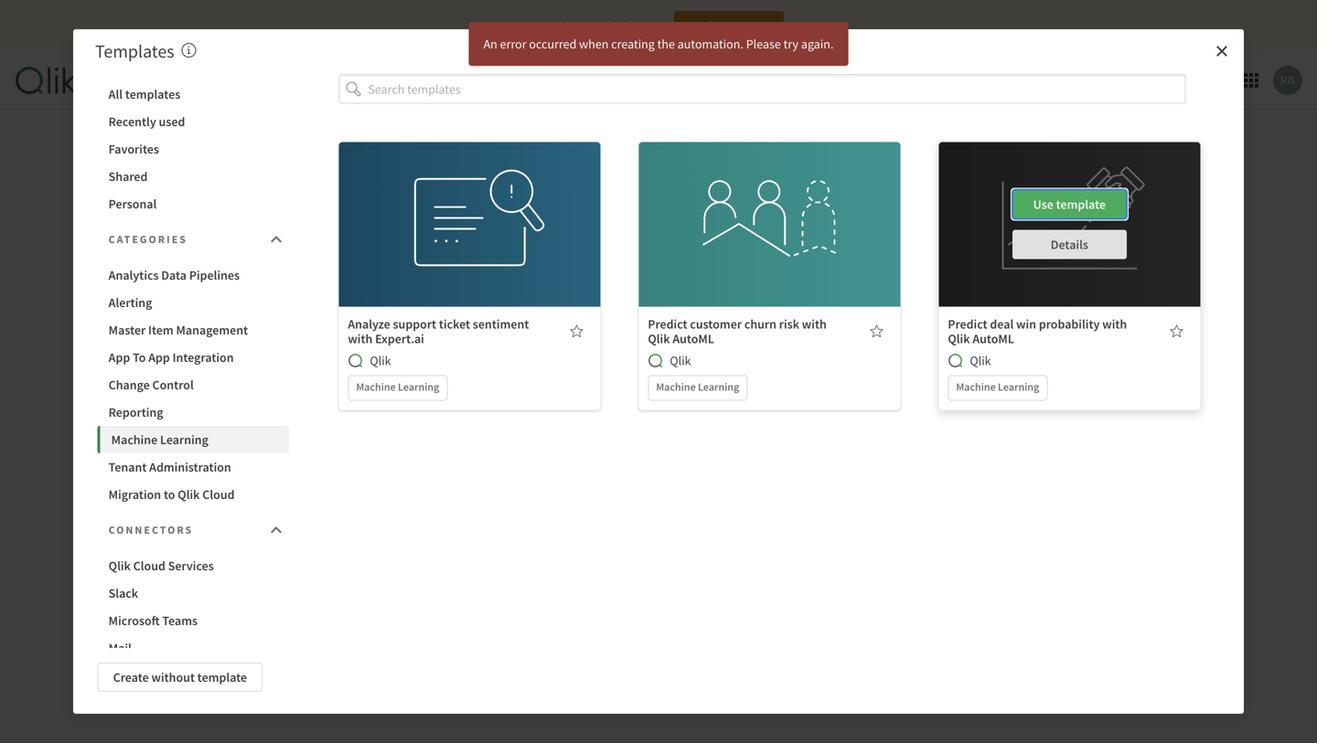 Task type: locate. For each thing, give the bounding box(es) containing it.
use template for sentiment
[[433, 196, 506, 213]]

1 horizontal spatial details
[[751, 237, 789, 253]]

qlik image down analyze
[[348, 354, 363, 368]]

analytics data pipelines
[[109, 267, 240, 284]]

2 horizontal spatial with
[[1103, 316, 1127, 333]]

details
[[451, 237, 488, 253], [751, 237, 789, 253], [1051, 237, 1089, 253]]

2 use template button from the left
[[713, 190, 827, 219]]

qlik up qlik image in the top of the page
[[648, 331, 670, 347]]

control
[[152, 377, 194, 393]]

remaining:
[[587, 17, 644, 34]]

qlik image for analyze support ticket sentiment with expert.ai
[[348, 354, 363, 368]]

templates
[[95, 40, 174, 63]]

tenant administration button
[[98, 454, 289, 481]]

predict up qlik image in the top of the page
[[648, 316, 688, 333]]

with right the risk
[[802, 316, 827, 333]]

add to favorites image
[[1170, 324, 1184, 339]]

1 horizontal spatial qlik image
[[948, 354, 963, 368]]

qlik up slack
[[109, 558, 131, 575]]

use template for risk
[[733, 196, 806, 213]]

add to favorites image right the risk
[[869, 324, 884, 339]]

qlik right to
[[178, 487, 200, 503]]

1 vertical spatial cloud
[[133, 558, 166, 575]]

0 horizontal spatial use template button
[[412, 190, 527, 219]]

template for sentiment
[[456, 196, 506, 213]]

details button up the 'probability'
[[1013, 230, 1127, 259]]

1 horizontal spatial use template
[[733, 196, 806, 213]]

0 horizontal spatial automl
[[673, 331, 714, 347]]

1 horizontal spatial predict
[[948, 316, 988, 333]]

machine learning down "expert.ai"
[[356, 380, 439, 394]]

change
[[109, 377, 150, 393]]

machine learning
[[356, 380, 439, 394], [656, 380, 740, 394], [956, 380, 1040, 394], [111, 432, 208, 448]]

template
[[456, 196, 506, 213], [756, 196, 806, 213], [1056, 196, 1106, 213], [197, 670, 247, 686]]

2 horizontal spatial use template button
[[1013, 190, 1127, 219]]

1 details button from the left
[[412, 230, 527, 259]]

cloud inside qlik cloud services button
[[133, 558, 166, 575]]

use template button for probability
[[1013, 190, 1127, 219]]

mail
[[109, 640, 132, 657]]

predict customer churn risk with qlik automl
[[648, 316, 827, 347]]

with inside analyze support ticket sentiment with expert.ai
[[348, 331, 373, 347]]

1 horizontal spatial details button
[[713, 230, 827, 259]]

details for probability
[[1051, 237, 1089, 253]]

machine down deal
[[956, 380, 996, 394]]

details button up ticket
[[412, 230, 527, 259]]

machine
[[356, 380, 396, 394], [656, 380, 696, 394], [956, 380, 996, 394], [111, 432, 158, 448]]

tab list
[[91, 51, 415, 110]]

template inside button
[[197, 670, 247, 686]]

risk
[[779, 316, 800, 333]]

now!
[[739, 17, 766, 34]]

teams
[[162, 613, 198, 629]]

with for predict deal win probability with qlik automl
[[1103, 316, 1127, 333]]

learning up administration
[[160, 432, 208, 448]]

categories button
[[98, 221, 289, 258]]

cloud down "connectors"
[[133, 558, 166, 575]]

item
[[148, 322, 174, 339]]

with right the 'probability'
[[1103, 316, 1127, 333]]

app
[[109, 350, 130, 366], [148, 350, 170, 366]]

all templates
[[109, 86, 180, 102]]

machine learning down deal
[[956, 380, 1040, 394]]

0 horizontal spatial use
[[433, 196, 454, 213]]

alerting
[[109, 295, 152, 311]]

1 qlik image from the left
[[348, 354, 363, 368]]

1 horizontal spatial with
[[802, 316, 827, 333]]

again.
[[801, 36, 834, 52]]

qlik inside the 'predict customer churn risk with qlik automl'
[[648, 331, 670, 347]]

1 horizontal spatial use
[[733, 196, 754, 213]]

with
[[802, 316, 827, 333], [1103, 316, 1127, 333], [348, 331, 373, 347]]

2 details button from the left
[[713, 230, 827, 259]]

3 details from the left
[[1051, 237, 1089, 253]]

analytics
[[109, 267, 159, 284]]

1 details from the left
[[451, 237, 488, 253]]

please
[[746, 36, 781, 52]]

create
[[113, 670, 149, 686]]

master item management
[[109, 322, 248, 339]]

creating
[[611, 36, 655, 52]]

connections button
[[317, 51, 415, 110]]

app left to
[[109, 350, 130, 366]]

all templates button
[[98, 81, 289, 108]]

0 vertical spatial cloud
[[202, 487, 235, 503]]

add to favorites image
[[569, 324, 584, 339], [869, 324, 884, 339]]

with left "expert.ai"
[[348, 331, 373, 347]]

machine down qlik image in the top of the page
[[656, 380, 696, 394]]

details button
[[412, 230, 527, 259], [713, 230, 827, 259], [1013, 230, 1127, 259]]

1 horizontal spatial app
[[148, 350, 170, 366]]

0 horizontal spatial qlik image
[[348, 354, 363, 368]]

favorites
[[109, 141, 159, 157]]

learning down predict deal win probability with qlik automl
[[998, 380, 1040, 394]]

2 horizontal spatial details
[[1051, 237, 1089, 253]]

details button for probability
[[1013, 230, 1127, 259]]

slack
[[109, 586, 138, 602]]

all
[[109, 86, 123, 102]]

2 predict from the left
[[948, 316, 988, 333]]

expert.ai
[[375, 331, 424, 347]]

2 horizontal spatial details button
[[1013, 230, 1127, 259]]

use for win
[[1034, 196, 1054, 213]]

0 horizontal spatial with
[[348, 331, 373, 347]]

microsoft
[[109, 613, 160, 629]]

details up the 'probability'
[[1051, 237, 1089, 253]]

details button for sentiment
[[412, 230, 527, 259]]

3 use template button from the left
[[1013, 190, 1127, 219]]

machine learning for deal
[[956, 380, 1040, 394]]

categories
[[109, 232, 188, 247]]

error
[[500, 36, 527, 52]]

microsoft teams button
[[98, 608, 289, 635]]

qlik cloud services button
[[98, 553, 289, 580]]

qlik image down predict deal win probability with qlik automl
[[948, 354, 963, 368]]

1 horizontal spatial use template button
[[713, 190, 827, 219]]

analytics data pipelines button
[[98, 262, 289, 289]]

learning down the 'predict customer churn risk with qlik automl'
[[698, 380, 740, 394]]

templates are pre-built automations that help you automate common business workflows. get started by selecting one of the pre-built templates or choose the blank canvas to build an automation from scratch. image
[[182, 43, 196, 58]]

3 details button from the left
[[1013, 230, 1127, 259]]

recently used button
[[98, 108, 289, 135]]

tenant administration
[[109, 459, 231, 476]]

0 horizontal spatial details
[[451, 237, 488, 253]]

to
[[133, 350, 146, 366]]

2 add to favorites image from the left
[[869, 324, 884, 339]]

ticket
[[439, 316, 470, 333]]

machine for predict deal win probability with qlik automl
[[956, 380, 996, 394]]

recently used
[[109, 113, 185, 130]]

0 horizontal spatial details button
[[412, 230, 527, 259]]

predict inside the 'predict customer churn risk with qlik automl'
[[648, 316, 688, 333]]

automl inside predict deal win probability with qlik automl
[[973, 331, 1015, 347]]

2 horizontal spatial use template
[[1034, 196, 1106, 213]]

2 details from the left
[[751, 237, 789, 253]]

reporting button
[[98, 399, 289, 426]]

app right to
[[148, 350, 170, 366]]

details up ticket
[[451, 237, 488, 253]]

automations button
[[91, 51, 190, 110]]

predict
[[648, 316, 688, 333], [948, 316, 988, 333]]

machine learning button
[[98, 426, 289, 454]]

details button up churn at the top
[[713, 230, 827, 259]]

1 horizontal spatial add to favorites image
[[869, 324, 884, 339]]

with inside predict deal win probability with qlik automl
[[1103, 316, 1127, 333]]

2 use from the left
[[733, 196, 754, 213]]

0 horizontal spatial predict
[[648, 316, 688, 333]]

1 predict from the left
[[648, 316, 688, 333]]

2 automl from the left
[[973, 331, 1015, 347]]

machine learning up the tenant administration
[[111, 432, 208, 448]]

machine down reporting
[[111, 432, 158, 448]]

0 horizontal spatial use template
[[433, 196, 506, 213]]

predict left deal
[[948, 316, 988, 333]]

automl inside the 'predict customer churn risk with qlik automl'
[[673, 331, 714, 347]]

2 horizontal spatial use
[[1034, 196, 1054, 213]]

administration
[[149, 459, 231, 476]]

change control button
[[98, 371, 289, 399]]

automl left win
[[973, 331, 1015, 347]]

1 automl from the left
[[673, 331, 714, 347]]

machine for predict customer churn risk with qlik automl
[[656, 380, 696, 394]]

add to favorites image right sentiment
[[569, 324, 584, 339]]

use template
[[433, 196, 506, 213], [733, 196, 806, 213], [1034, 196, 1106, 213]]

1 use from the left
[[433, 196, 454, 213]]

qlik inside button
[[109, 558, 131, 575]]

automl for customer
[[673, 331, 714, 347]]

migration to qlik cloud
[[109, 487, 235, 503]]

learning down "expert.ai"
[[398, 380, 439, 394]]

0 horizontal spatial add to favorites image
[[569, 324, 584, 339]]

use template button for risk
[[713, 190, 827, 219]]

1 use template from the left
[[433, 196, 506, 213]]

predict for predict customer churn risk with qlik automl
[[648, 316, 688, 333]]

1 horizontal spatial cloud
[[202, 487, 235, 503]]

1 add to favorites image from the left
[[569, 324, 584, 339]]

create without template
[[113, 670, 247, 686]]

2 qlik image from the left
[[948, 354, 963, 368]]

details up churn at the top
[[751, 237, 789, 253]]

mail button
[[98, 635, 289, 662]]

with for analyze support ticket sentiment with expert.ai
[[348, 331, 373, 347]]

qlik down deal
[[970, 353, 991, 369]]

templates dialog
[[73, 22, 1244, 744]]

1 horizontal spatial automl
[[973, 331, 1015, 347]]

automl
[[673, 331, 714, 347], [973, 331, 1015, 347]]

predict for predict deal win probability with qlik automl
[[948, 316, 988, 333]]

0 horizontal spatial app
[[109, 350, 130, 366]]

cloud down tenant administration button
[[202, 487, 235, 503]]

alerting button
[[98, 289, 289, 317]]

qlik image
[[348, 354, 363, 368], [948, 354, 963, 368]]

learning
[[398, 380, 439, 394], [698, 380, 740, 394], [998, 380, 1040, 394], [160, 432, 208, 448]]

use
[[433, 196, 454, 213], [733, 196, 754, 213], [1034, 196, 1054, 213]]

activate
[[692, 17, 736, 34]]

with inside the 'predict customer churn risk with qlik automl'
[[802, 316, 827, 333]]

occurred
[[529, 36, 577, 52]]

qlik inside predict deal win probability with qlik automl
[[948, 331, 970, 347]]

free
[[533, 17, 557, 34]]

0 horizontal spatial cloud
[[133, 558, 166, 575]]

3 use from the left
[[1034, 196, 1054, 213]]

machine down "expert.ai"
[[356, 380, 396, 394]]

close image
[[1215, 44, 1230, 59]]

learning for support
[[398, 380, 439, 394]]

1 use template button from the left
[[412, 190, 527, 219]]

machine learning inside "button"
[[111, 432, 208, 448]]

data
[[161, 267, 187, 284]]

3 use template from the left
[[1034, 196, 1106, 213]]

an
[[484, 36, 498, 52]]

qlik left deal
[[948, 331, 970, 347]]

automl left churn at the top
[[673, 331, 714, 347]]

2 use template from the left
[[733, 196, 806, 213]]

use template button
[[412, 190, 527, 219], [713, 190, 827, 219], [1013, 190, 1127, 219]]

predict inside predict deal win probability with qlik automl
[[948, 316, 988, 333]]

machine learning down qlik image in the top of the page
[[656, 380, 740, 394]]



Task type: vqa. For each thing, say whether or not it's contained in the screenshot.
Navigation pane element
no



Task type: describe. For each thing, give the bounding box(es) containing it.
to
[[164, 487, 175, 503]]

free days remaining: 30
[[533, 17, 660, 34]]

use template for probability
[[1034, 196, 1106, 213]]

Search templates text field
[[368, 74, 1186, 104]]

qlik cloud services
[[109, 558, 214, 575]]

an error occurred when creating the automation. please try again.
[[484, 36, 834, 52]]

tenant
[[109, 459, 147, 476]]

templates are pre-built automations that help you automate common business workflows. get started by selecting one of the pre-built templates or choose the blank canvas to build an automation from scratch. tooltip
[[182, 40, 196, 63]]

win
[[1017, 316, 1037, 333]]

connectors button
[[98, 512, 289, 549]]

2 app from the left
[[148, 350, 170, 366]]

templates
[[125, 86, 180, 102]]

master
[[109, 322, 146, 339]]

activate now! link
[[674, 11, 784, 40]]

try
[[784, 36, 799, 52]]

machine learning for support
[[356, 380, 439, 394]]

app to app integration button
[[98, 344, 289, 371]]

probability
[[1039, 316, 1100, 333]]

automations
[[105, 72, 176, 89]]

master item management button
[[98, 317, 289, 344]]

cloud inside "migration to qlik cloud" 'button'
[[202, 487, 235, 503]]

deal
[[990, 316, 1014, 333]]

learning for customer
[[698, 380, 740, 394]]

machine learning for customer
[[656, 380, 740, 394]]

details for risk
[[751, 237, 789, 253]]

use for ticket
[[433, 196, 454, 213]]

used
[[159, 113, 185, 130]]

recently
[[109, 113, 156, 130]]

days
[[559, 17, 584, 34]]

qlik inside 'button'
[[178, 487, 200, 503]]

qlik image
[[648, 354, 663, 368]]

learning inside "button"
[[160, 432, 208, 448]]

with for predict customer churn risk with qlik automl
[[802, 316, 827, 333]]

churn
[[745, 316, 777, 333]]

tab list containing automations
[[91, 51, 415, 110]]

without
[[151, 670, 195, 686]]

template for risk
[[756, 196, 806, 213]]

favorites button
[[98, 135, 289, 163]]

pipelines
[[189, 267, 240, 284]]

use for churn
[[733, 196, 754, 213]]

create without template button
[[98, 663, 263, 693]]

qlik right qlik image in the top of the page
[[670, 353, 691, 369]]

app to app integration
[[109, 350, 234, 366]]

predict deal win probability with qlik automl
[[948, 316, 1127, 347]]

machine for analyze support ticket sentiment with expert.ai
[[356, 380, 396, 394]]

details button for risk
[[713, 230, 827, 259]]

automation.
[[678, 36, 744, 52]]

machine inside "button"
[[111, 432, 158, 448]]

customer
[[690, 316, 742, 333]]

support
[[393, 316, 437, 333]]

the
[[658, 36, 675, 52]]

activate now!
[[692, 17, 766, 34]]

1 app from the left
[[109, 350, 130, 366]]

reporting
[[109, 404, 163, 421]]

automl for deal
[[973, 331, 1015, 347]]

management
[[176, 322, 248, 339]]

personal
[[109, 196, 157, 212]]

add to favorites image for analyze support ticket sentiment with expert.ai
[[569, 324, 584, 339]]

template for probability
[[1056, 196, 1106, 213]]

slack button
[[98, 580, 289, 608]]

microsoft teams
[[109, 613, 198, 629]]

shared
[[109, 168, 148, 185]]

qlik down "expert.ai"
[[370, 353, 391, 369]]

30
[[647, 17, 660, 34]]

change control
[[109, 377, 194, 393]]

connectors
[[109, 523, 193, 538]]

analyze
[[348, 316, 390, 333]]

when
[[579, 36, 609, 52]]

services
[[168, 558, 214, 575]]

integration
[[173, 350, 234, 366]]

migration
[[109, 487, 161, 503]]

details for sentiment
[[451, 237, 488, 253]]

analyze support ticket sentiment with expert.ai
[[348, 316, 529, 347]]

connections
[[331, 72, 400, 89]]

learning for deal
[[998, 380, 1040, 394]]

use template button for sentiment
[[412, 190, 527, 219]]

migration to qlik cloud button
[[98, 481, 289, 509]]

add to favorites image for predict customer churn risk with qlik automl
[[869, 324, 884, 339]]

shared button
[[98, 163, 289, 190]]

sentiment
[[473, 316, 529, 333]]

qlik image for predict deal win probability with qlik automl
[[948, 354, 963, 368]]

personal button
[[98, 190, 289, 218]]



